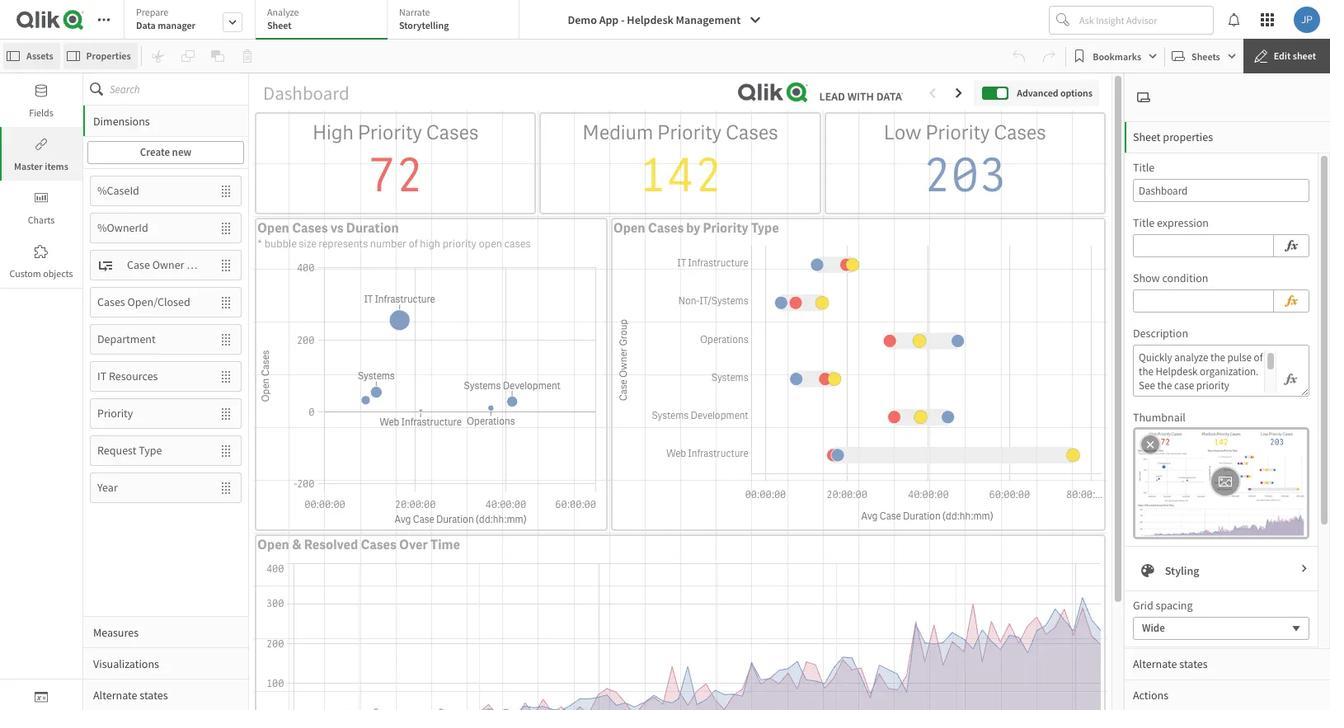 Task type: vqa. For each thing, say whether or not it's contained in the screenshot.
Alternate states in the TAB LIST
yes



Task type: locate. For each thing, give the bounding box(es) containing it.
items
[[45, 160, 68, 172]]

variables image
[[35, 690, 48, 704]]

0 horizontal spatial type
[[139, 443, 162, 458]]

203
[[924, 146, 1007, 206]]

1 vertical spatial alternate states
[[93, 688, 168, 702]]

1 vertical spatial move image
[[211, 288, 241, 316]]

alternate down visualizations
[[93, 688, 137, 702]]

tab list
[[124, 0, 525, 41], [83, 105, 248, 710]]

low
[[884, 120, 922, 146]]

title down sheet properties
[[1133, 160, 1155, 175]]

2 move image from the top
[[211, 288, 241, 316]]

of
[[409, 237, 418, 251]]

5 move image from the top
[[211, 437, 241, 465]]

states down visualizations
[[140, 688, 168, 702]]

priority down next sheet: performance image
[[926, 120, 990, 146]]

next image
[[1300, 563, 1310, 578]]

owner
[[152, 257, 184, 272]]

priority inside medium priority cases 142
[[657, 120, 722, 146]]

move image for request type
[[211, 437, 241, 465]]

Ask Insight Advisor text field
[[1077, 7, 1213, 33]]

next sheet: performance image
[[953, 86, 966, 100]]

condition
[[1163, 271, 1209, 285]]

tab list containing prepare
[[124, 0, 525, 41]]

by
[[687, 219, 701, 237]]

charts
[[28, 214, 55, 226]]

open
[[257, 219, 289, 237], [613, 219, 646, 237], [257, 536, 289, 553]]

4 move image from the top
[[211, 363, 241, 391]]

2 move image from the top
[[211, 214, 241, 242]]

charts button
[[0, 181, 82, 234]]

142
[[639, 146, 722, 206]]

sheet
[[1293, 49, 1317, 62]]

master items
[[14, 160, 68, 172]]

0 horizontal spatial alternate
[[93, 688, 137, 702]]

alternate states tab
[[1125, 648, 1331, 680]]

1 move image from the top
[[211, 251, 241, 279]]

it
[[97, 369, 107, 384]]

move image for cases open/closed
[[211, 288, 241, 316]]

edit sheet
[[1274, 49, 1317, 62]]

application containing 72
[[0, 0, 1331, 710]]

cases
[[504, 237, 531, 251]]

2 open expression editor image from the top
[[1284, 291, 1299, 311]]

0 vertical spatial alternate states
[[1133, 657, 1208, 671]]

2 title from the top
[[1133, 215, 1155, 230]]

application
[[0, 0, 1331, 710]]

1 horizontal spatial alternate states
[[1133, 657, 1208, 671]]

bookmarks button
[[1070, 43, 1162, 69]]

alternate states
[[1133, 657, 1208, 671], [93, 688, 168, 702]]

1 vertical spatial sheet
[[1133, 130, 1161, 144]]

priority right medium
[[657, 120, 722, 146]]

0 horizontal spatial states
[[140, 688, 168, 702]]

1 horizontal spatial alternate
[[1133, 657, 1178, 671]]

alternate states up actions
[[1133, 657, 1208, 671]]

move image
[[211, 177, 241, 205], [211, 214, 241, 242], [211, 325, 241, 353], [211, 363, 241, 391], [211, 437, 241, 465], [211, 474, 241, 502]]

title expression
[[1133, 215, 1209, 230]]

1 horizontal spatial type
[[751, 219, 779, 237]]

sheet down sheet icon
[[1133, 130, 1161, 144]]

alternate states down visualizations
[[93, 688, 168, 702]]

3 move image from the top
[[211, 325, 241, 353]]

1 horizontal spatial states
[[1180, 657, 1208, 671]]

size
[[299, 237, 317, 251]]

0 vertical spatial states
[[1180, 657, 1208, 671]]

title for title
[[1133, 160, 1155, 175]]

type right 'by'
[[751, 219, 779, 237]]

show
[[1133, 271, 1160, 285]]

1 vertical spatial type
[[139, 443, 162, 458]]

Search text field
[[110, 73, 248, 105]]

0 vertical spatial sheet
[[267, 19, 292, 31]]

bubble
[[265, 237, 297, 251]]

priority inside high priority cases 72
[[358, 120, 422, 146]]

0 vertical spatial type
[[751, 219, 779, 237]]

1 open expression editor image from the top
[[1284, 236, 1299, 256]]

-
[[621, 12, 625, 27]]

request type
[[97, 443, 162, 458]]

1 vertical spatial states
[[140, 688, 168, 702]]

options
[[1061, 86, 1093, 99]]

alternate up actions
[[1133, 657, 1178, 671]]

sheet image
[[1138, 91, 1151, 104]]

1 horizontal spatial sheet
[[1133, 130, 1161, 144]]

over
[[399, 536, 428, 553]]

0 horizontal spatial alternate states
[[93, 688, 168, 702]]

open & resolved cases over time
[[257, 536, 460, 553]]

open for open cases vs duration * bubble size represents number of high priority open cases
[[257, 219, 289, 237]]

*
[[257, 237, 262, 251]]

cases inside medium priority cases 142
[[726, 120, 778, 146]]

open left 'by'
[[613, 219, 646, 237]]

1 move image from the top
[[211, 177, 241, 205]]

0 vertical spatial title
[[1133, 160, 1155, 175]]

sheet
[[267, 19, 292, 31], [1133, 130, 1161, 144]]

high priority cases 72
[[313, 120, 479, 206]]

open inside open cases vs duration * bubble size represents number of high priority open cases
[[257, 219, 289, 237]]

1 vertical spatial tab list
[[83, 105, 248, 710]]

sheets button
[[1169, 43, 1240, 69]]

0 horizontal spatial sheet
[[267, 19, 292, 31]]

%ownerid
[[97, 220, 148, 235]]

alternate states inside alternate states tab
[[1133, 657, 1208, 671]]

edit sheet button
[[1244, 39, 1331, 73]]

helpdesk
[[627, 12, 674, 27]]

open left size
[[257, 219, 289, 237]]

edit
[[1274, 49, 1291, 62]]

states up actions tab
[[1180, 657, 1208, 671]]

0 vertical spatial move image
[[211, 251, 241, 279]]

fields
[[29, 106, 53, 119]]

link image
[[35, 138, 48, 151]]

demo app - helpdesk management button
[[558, 7, 772, 33]]

properties
[[1163, 130, 1213, 144]]

object image
[[35, 191, 48, 205]]

1 vertical spatial title
[[1133, 215, 1155, 230]]

assets button
[[3, 43, 60, 69]]

narrate storytelling
[[399, 6, 449, 31]]

open/closed
[[127, 295, 190, 309]]

sheet down analyze
[[267, 19, 292, 31]]

priority for 203
[[926, 120, 990, 146]]

3 move image from the top
[[211, 400, 241, 428]]

0 vertical spatial alternate
[[1133, 657, 1178, 671]]

open left the & at left
[[257, 536, 289, 553]]

6 move image from the top
[[211, 474, 241, 502]]

change thumbnail image
[[1218, 472, 1233, 492]]

priority
[[358, 120, 422, 146], [657, 120, 722, 146], [926, 120, 990, 146], [703, 219, 749, 237], [97, 406, 133, 421]]

open expression editor image
[[1284, 236, 1299, 256], [1284, 291, 1299, 311], [1284, 370, 1298, 389]]

type right request
[[139, 443, 162, 458]]

assets
[[26, 49, 53, 62]]

open for open cases by priority type
[[613, 219, 646, 237]]

demo app - helpdesk management
[[568, 12, 741, 27]]

%caseid
[[97, 183, 139, 198]]

cases inside high priority cases 72
[[426, 120, 479, 146]]

move image for it resources
[[211, 363, 241, 391]]

grid
[[1133, 598, 1154, 613]]

move image for priority
[[211, 400, 241, 428]]

analyze sheet
[[267, 6, 299, 31]]

move image
[[211, 251, 241, 279], [211, 288, 241, 316], [211, 400, 241, 428]]

priority
[[443, 237, 477, 251]]

create new button
[[87, 141, 244, 164]]

custom objects
[[9, 267, 73, 280]]

None text field
[[1133, 179, 1310, 202], [1133, 290, 1274, 313], [1133, 179, 1310, 202], [1133, 290, 1274, 313]]

resolved
[[304, 536, 358, 553]]

title
[[1133, 160, 1155, 175], [1133, 215, 1155, 230]]

priority for 72
[[358, 120, 422, 146]]

None text field
[[1133, 234, 1274, 257], [1139, 351, 1277, 393], [1133, 234, 1274, 257], [1139, 351, 1277, 393]]

priority inside low priority cases 203
[[926, 120, 990, 146]]

2 vertical spatial move image
[[211, 400, 241, 428]]

2 vertical spatial open expression editor image
[[1284, 370, 1298, 389]]

duration
[[346, 219, 399, 237]]

alternate
[[1133, 657, 1178, 671], [93, 688, 137, 702]]

1 title from the top
[[1133, 160, 1155, 175]]

prepare
[[136, 6, 169, 18]]

move image for year
[[211, 474, 241, 502]]

group
[[187, 257, 217, 272]]

0 vertical spatial open expression editor image
[[1284, 236, 1299, 256]]

&
[[292, 536, 301, 553]]

1 vertical spatial alternate
[[93, 688, 137, 702]]

cases
[[426, 120, 479, 146], [726, 120, 778, 146], [994, 120, 1047, 146], [292, 219, 328, 237], [648, 219, 684, 237], [97, 295, 125, 309], [361, 536, 397, 553]]

title left expression on the right top
[[1133, 215, 1155, 230]]

description
[[1133, 326, 1189, 341]]

priority for 142
[[657, 120, 722, 146]]

1 vertical spatial open expression editor image
[[1284, 291, 1299, 311]]

priority right high
[[358, 120, 422, 146]]

0 vertical spatial tab list
[[124, 0, 525, 41]]

database image
[[35, 84, 48, 97]]

app
[[599, 12, 619, 27]]

case owner group drill
[[127, 257, 239, 272]]



Task type: describe. For each thing, give the bounding box(es) containing it.
actions tab
[[1125, 680, 1331, 710]]

time
[[431, 536, 460, 553]]

sheet inside analyze sheet
[[267, 19, 292, 31]]

72
[[368, 146, 424, 206]]

dimensions
[[93, 113, 150, 128]]

priority up request
[[97, 406, 133, 421]]

department
[[97, 332, 156, 347]]

styling
[[1165, 563, 1200, 578]]

high
[[420, 237, 441, 251]]

storytelling
[[399, 19, 449, 31]]

3 open expression editor image from the top
[[1284, 370, 1298, 389]]

manager
[[158, 19, 196, 31]]

puzzle image
[[35, 245, 48, 258]]

master
[[14, 160, 43, 172]]

states inside tab list
[[140, 688, 168, 702]]

states inside tab
[[1180, 657, 1208, 671]]

sheet properties
[[1133, 130, 1213, 144]]

number
[[370, 237, 407, 251]]

cases inside open cases vs duration * bubble size represents number of high priority open cases
[[292, 219, 328, 237]]

sheet properties tab
[[1125, 121, 1331, 153]]

visualizations
[[93, 656, 159, 671]]

year
[[97, 480, 118, 495]]

open
[[479, 237, 502, 251]]

move image for %caseid
[[211, 177, 241, 205]]

open expression editor image for expression
[[1284, 236, 1299, 256]]

cases open/closed
[[97, 295, 190, 309]]

management
[[676, 12, 741, 27]]

request
[[97, 443, 136, 458]]

palette image
[[1142, 564, 1155, 577]]

create new
[[140, 145, 192, 159]]

prepare data manager
[[136, 6, 196, 31]]

open cases vs duration * bubble size represents number of high priority open cases
[[257, 219, 531, 251]]

new
[[172, 145, 192, 159]]

spacing
[[1156, 598, 1193, 613]]

high
[[313, 120, 354, 146]]

data
[[136, 19, 156, 31]]

cases inside low priority cases 203
[[994, 120, 1047, 146]]

show condition
[[1133, 271, 1209, 285]]

custom objects button
[[0, 234, 82, 288]]

alternate inside alternate states tab
[[1133, 657, 1178, 671]]

sheets
[[1192, 50, 1221, 62]]

objects
[[43, 267, 73, 280]]

expression
[[1157, 215, 1209, 230]]

analyze
[[267, 6, 299, 18]]

dimensions tab
[[83, 105, 248, 137]]

custom
[[9, 267, 41, 280]]

open expression editor image for condition
[[1284, 291, 1299, 311]]

create
[[140, 145, 170, 159]]

low priority cases 203
[[884, 120, 1047, 206]]

it resources
[[97, 369, 158, 384]]

vs
[[331, 219, 344, 237]]

master items button
[[0, 127, 82, 181]]

priority right 'by'
[[703, 219, 749, 237]]

cases inside tab list
[[97, 295, 125, 309]]

james peterson image
[[1294, 7, 1321, 33]]

thumbnail
[[1133, 410, 1186, 425]]

properties
[[86, 49, 131, 62]]

bookmarks
[[1093, 50, 1142, 62]]

medium priority cases 142
[[583, 120, 778, 206]]

advanced
[[1017, 86, 1059, 99]]

tab list containing dimensions
[[83, 105, 248, 710]]

move image for department
[[211, 325, 241, 353]]

medium
[[583, 120, 653, 146]]

narrate
[[399, 6, 430, 18]]

title for title expression
[[1133, 215, 1155, 230]]

move image for %ownerid
[[211, 214, 241, 242]]

represents
[[319, 237, 368, 251]]

open for open & resolved cases over time
[[257, 536, 289, 553]]

drill
[[219, 257, 239, 272]]

actions
[[1133, 688, 1169, 703]]

sheet inside tab
[[1133, 130, 1161, 144]]

reset thumbnail image
[[1143, 436, 1158, 453]]

case
[[127, 257, 150, 272]]

measures
[[93, 625, 139, 640]]

demo
[[568, 12, 597, 27]]

open cases by priority type
[[613, 219, 779, 237]]

properties button
[[63, 43, 137, 69]]

resources
[[109, 369, 158, 384]]



